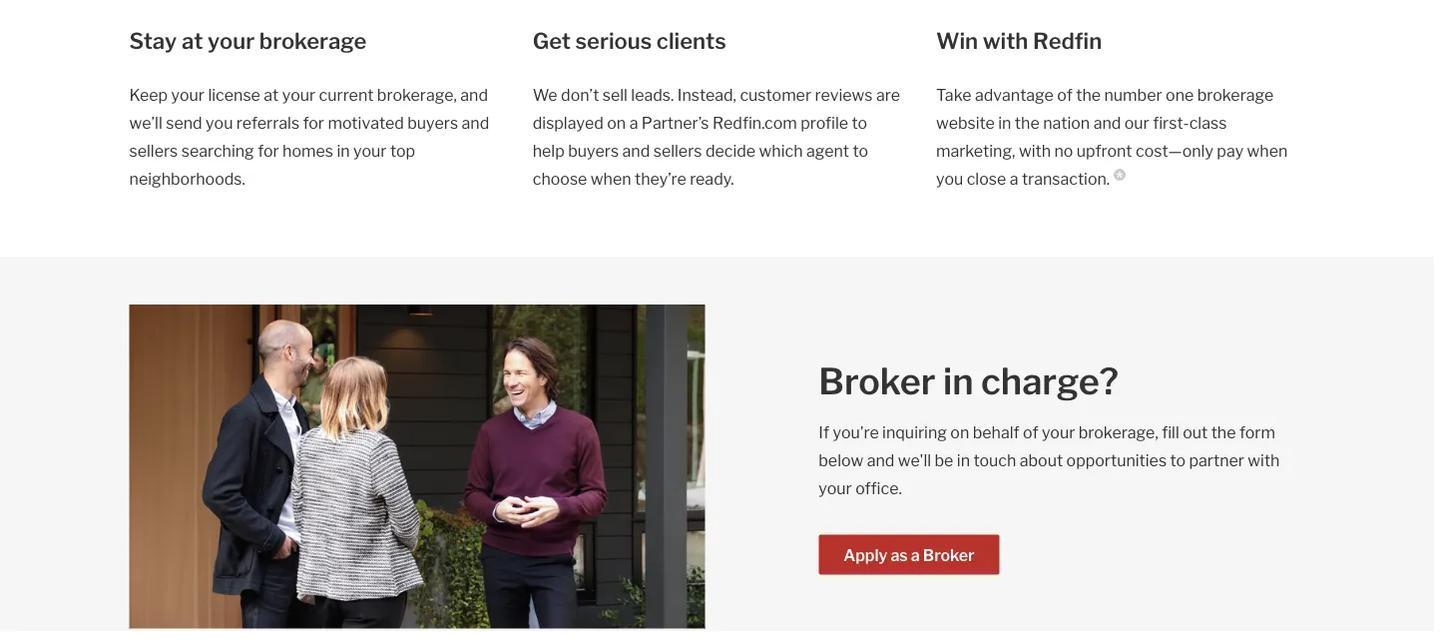 Task type: locate. For each thing, give the bounding box(es) containing it.
when right pay
[[1248, 141, 1288, 161]]

a right as
[[911, 546, 920, 565]]

0 vertical spatial brokerage
[[259, 28, 367, 55]]

in up behalf
[[944, 359, 974, 403]]

1 vertical spatial broker
[[923, 546, 975, 565]]

sellers
[[129, 141, 178, 161], [654, 141, 702, 161]]

0 vertical spatial the
[[1077, 85, 1101, 105]]

and
[[461, 85, 488, 105], [462, 113, 490, 133], [1094, 113, 1122, 133], [623, 141, 650, 161], [867, 451, 895, 471]]

nation
[[1044, 113, 1091, 133]]

on
[[607, 113, 626, 133], [951, 423, 970, 443]]

buyers up top at the top of the page
[[408, 113, 458, 133]]

at up referrals
[[264, 85, 279, 105]]

at right the stay
[[182, 28, 203, 55]]

buyers
[[408, 113, 458, 133], [568, 141, 619, 161]]

the down advantage
[[1015, 113, 1040, 133]]

1 vertical spatial buyers
[[568, 141, 619, 161]]

for up homes at the left top
[[303, 113, 324, 133]]

broker right as
[[923, 546, 975, 565]]

1 vertical spatial you
[[937, 169, 964, 189]]

choose
[[533, 169, 588, 189]]

1 vertical spatial of
[[1023, 423, 1039, 443]]

sellers down partner's
[[654, 141, 702, 161]]

1 horizontal spatial sellers
[[654, 141, 702, 161]]

1 horizontal spatial you
[[937, 169, 964, 189]]

motivated
[[328, 113, 404, 133]]

1 sellers from the left
[[129, 141, 178, 161]]

0 horizontal spatial of
[[1023, 423, 1039, 443]]

of up about
[[1023, 423, 1039, 443]]

1 horizontal spatial buyers
[[568, 141, 619, 161]]

as
[[891, 546, 908, 565]]

in inside the keep your license at your current brokerage, and we'll send you referrals for motivated buyers and sellers searching for homes in your top neighborhoods.
[[337, 141, 350, 161]]

0 vertical spatial to
[[852, 113, 868, 133]]

brokerage,
[[377, 85, 457, 105], [1079, 423, 1159, 443]]

a inside we don't sell leads. instead, customer reviews are displayed on a partner's redfin.com profile to help buyers and sellers decide which agent to choose when they're ready.
[[630, 113, 638, 133]]

you
[[206, 113, 233, 133], [937, 169, 964, 189]]

2 vertical spatial with
[[1249, 451, 1281, 471]]

at
[[182, 28, 203, 55], [264, 85, 279, 105]]

1 vertical spatial a
[[1010, 169, 1019, 189]]

you left close
[[937, 169, 964, 189]]

of inside take advantage of the number one brokerage website in the nation and our first-class marketing, with no upfront cost—only pay when you close a transaction.
[[1058, 85, 1073, 105]]

if you're inquiring on behalf of your brokerage, fill out the form below and we'll be in touch about opportunities to partner with your office.
[[819, 423, 1281, 499]]

help
[[533, 141, 565, 161]]

brokerage, up top at the top of the page
[[377, 85, 457, 105]]

of
[[1058, 85, 1073, 105], [1023, 423, 1039, 443]]

2 sellers from the left
[[654, 141, 702, 161]]

in
[[999, 113, 1012, 133], [337, 141, 350, 161], [944, 359, 974, 403], [957, 451, 971, 471]]

behalf
[[973, 423, 1020, 443]]

2 vertical spatial the
[[1212, 423, 1237, 443]]

1 vertical spatial at
[[264, 85, 279, 105]]

when left they're
[[591, 169, 632, 189]]

brokerage inside take advantage of the number one brokerage website in the nation and our first-class marketing, with no upfront cost—only pay when you close a transaction.
[[1198, 85, 1274, 105]]

2 vertical spatial a
[[911, 546, 920, 565]]

displayed
[[533, 113, 604, 133]]

in right homes at the left top
[[337, 141, 350, 161]]

0 vertical spatial buyers
[[408, 113, 458, 133]]

we'll
[[129, 113, 163, 133]]

1 horizontal spatial on
[[951, 423, 970, 443]]

we
[[533, 85, 558, 105]]

we don't sell leads. instead, customer reviews are displayed on a partner's redfin.com profile to help buyers and sellers decide which agent to choose when they're ready.
[[533, 85, 901, 189]]

redfin.com
[[713, 113, 798, 133]]

0 horizontal spatial you
[[206, 113, 233, 133]]

transaction.
[[1022, 169, 1111, 189]]

with
[[983, 28, 1029, 55], [1019, 141, 1051, 161], [1249, 451, 1281, 471]]

1 horizontal spatial for
[[303, 113, 324, 133]]

your down motivated
[[353, 141, 387, 161]]

1 horizontal spatial a
[[911, 546, 920, 565]]

1 horizontal spatial of
[[1058, 85, 1073, 105]]

homes
[[283, 141, 333, 161]]

apply as a broker button
[[819, 535, 1000, 575]]

to down reviews
[[852, 113, 868, 133]]

no
[[1055, 141, 1074, 161]]

with down the form
[[1249, 451, 1281, 471]]

redfin
[[1033, 28, 1103, 55]]

1 horizontal spatial brokerage
[[1198, 85, 1274, 105]]

clients
[[657, 28, 727, 55]]

0 vertical spatial of
[[1058, 85, 1073, 105]]

with right win on the right top of the page
[[983, 28, 1029, 55]]

2 horizontal spatial the
[[1212, 423, 1237, 443]]

brokerage up class
[[1198, 85, 1274, 105]]

out
[[1183, 423, 1208, 443]]

opportunities
[[1067, 451, 1167, 471]]

buyers down displayed
[[568, 141, 619, 161]]

1 horizontal spatial when
[[1248, 141, 1288, 161]]

2 vertical spatial to
[[1171, 451, 1186, 471]]

in down advantage
[[999, 113, 1012, 133]]

0 vertical spatial brokerage,
[[377, 85, 457, 105]]

sellers down we'll
[[129, 141, 178, 161]]

0 horizontal spatial when
[[591, 169, 632, 189]]

agent
[[807, 141, 850, 161]]

in right be
[[957, 451, 971, 471]]

you're
[[833, 423, 879, 443]]

broker up you're
[[819, 359, 936, 403]]

sellers inside the keep your license at your current brokerage, and we'll send you referrals for motivated buyers and sellers searching for homes in your top neighborhoods.
[[129, 141, 178, 161]]

the
[[1077, 85, 1101, 105], [1015, 113, 1040, 133], [1212, 423, 1237, 443]]

1 horizontal spatial brokerage,
[[1079, 423, 1159, 443]]

0 vertical spatial on
[[607, 113, 626, 133]]

of inside 'if you're inquiring on behalf of your brokerage, fill out the form below and we'll be in touch about opportunities to partner with your office.'
[[1023, 423, 1039, 443]]

and up the office.
[[867, 451, 895, 471]]

stay at your brokerage
[[129, 28, 367, 55]]

1 vertical spatial brokerage
[[1198, 85, 1274, 105]]

touch
[[974, 451, 1017, 471]]

on down sell
[[607, 113, 626, 133]]

a right close
[[1010, 169, 1019, 189]]

fill
[[1162, 423, 1180, 443]]

when
[[1248, 141, 1288, 161], [591, 169, 632, 189]]

0 horizontal spatial the
[[1015, 113, 1040, 133]]

0 vertical spatial when
[[1248, 141, 1288, 161]]

serious
[[576, 28, 652, 55]]

0 vertical spatial a
[[630, 113, 638, 133]]

0 horizontal spatial brokerage,
[[377, 85, 457, 105]]

0 vertical spatial you
[[206, 113, 233, 133]]

sellers inside we don't sell leads. instead, customer reviews are displayed on a partner's redfin.com profile to help buyers and sellers decide which agent to choose when they're ready.
[[654, 141, 702, 161]]

on inside we don't sell leads. instead, customer reviews are displayed on a partner's redfin.com profile to help buyers and sellers decide which agent to choose when they're ready.
[[607, 113, 626, 133]]

to down the fill on the bottom right of page
[[1171, 451, 1186, 471]]

a down leads. at the left top
[[630, 113, 638, 133]]

0 vertical spatial for
[[303, 113, 324, 133]]

a inside button
[[911, 546, 920, 565]]

1 vertical spatial with
[[1019, 141, 1051, 161]]

for down referrals
[[258, 141, 279, 161]]

you inside take advantage of the number one brokerage website in the nation and our first-class marketing, with no upfront cost—only pay when you close a transaction.
[[937, 169, 964, 189]]

2 horizontal spatial a
[[1010, 169, 1019, 189]]

send
[[166, 113, 202, 133]]

1 vertical spatial for
[[258, 141, 279, 161]]

when inside we don't sell leads. instead, customer reviews are displayed on a partner's redfin.com profile to help buyers and sellers decide which agent to choose when they're ready.
[[591, 169, 632, 189]]

0 horizontal spatial for
[[258, 141, 279, 161]]

brokerage up the current
[[259, 28, 367, 55]]

1 vertical spatial the
[[1015, 113, 1040, 133]]

0 horizontal spatial sellers
[[129, 141, 178, 161]]

0 vertical spatial broker
[[819, 359, 936, 403]]

to right agent on the top of page
[[853, 141, 869, 161]]

our
[[1125, 113, 1150, 133]]

brokerage
[[259, 28, 367, 55], [1198, 85, 1274, 105]]

1 horizontal spatial the
[[1077, 85, 1101, 105]]

sell
[[603, 85, 628, 105]]

of up nation
[[1058, 85, 1073, 105]]

a
[[630, 113, 638, 133], [1010, 169, 1019, 189], [911, 546, 920, 565]]

0 horizontal spatial a
[[630, 113, 638, 133]]

with left no
[[1019, 141, 1051, 161]]

charge?
[[982, 359, 1119, 403]]

0 horizontal spatial on
[[607, 113, 626, 133]]

and inside we don't sell leads. instead, customer reviews are displayed on a partner's redfin.com profile to help buyers and sellers decide which agent to choose when they're ready.
[[623, 141, 650, 161]]

1 vertical spatial when
[[591, 169, 632, 189]]

and up they're
[[623, 141, 650, 161]]

brokerage, up opportunities
[[1079, 423, 1159, 443]]

apply as a broker
[[844, 546, 975, 565]]

your
[[208, 28, 255, 55], [171, 85, 205, 105], [282, 85, 316, 105], [353, 141, 387, 161], [1042, 423, 1076, 443], [819, 479, 852, 499]]

on inside 'if you're inquiring on behalf of your brokerage, fill out the form below and we'll be in touch about opportunities to partner with your office.'
[[951, 423, 970, 443]]

upfront
[[1077, 141, 1133, 161]]

1 vertical spatial on
[[951, 423, 970, 443]]

you up the 'searching'
[[206, 113, 233, 133]]

the up nation
[[1077, 85, 1101, 105]]

broker
[[819, 359, 936, 403], [923, 546, 975, 565]]

0 horizontal spatial brokerage
[[259, 28, 367, 55]]

0 vertical spatial at
[[182, 28, 203, 55]]

and up upfront
[[1094, 113, 1122, 133]]

are
[[877, 85, 901, 105]]

on up be
[[951, 423, 970, 443]]

get serious clients
[[533, 28, 727, 55]]

0 horizontal spatial buyers
[[408, 113, 458, 133]]

license
[[208, 85, 261, 105]]

1 horizontal spatial at
[[264, 85, 279, 105]]

to
[[852, 113, 868, 133], [853, 141, 869, 161], [1171, 451, 1186, 471]]

don't
[[561, 85, 599, 105]]

for
[[303, 113, 324, 133], [258, 141, 279, 161]]

referrals
[[236, 113, 300, 133]]

the right out in the right of the page
[[1212, 423, 1237, 443]]

1 vertical spatial brokerage,
[[1079, 423, 1159, 443]]

top
[[390, 141, 415, 161]]



Task type: vqa. For each thing, say whether or not it's contained in the screenshot.
agent
yes



Task type: describe. For each thing, give the bounding box(es) containing it.
a inside take advantage of the number one brokerage website in the nation and our first-class marketing, with no upfront cost—only pay when you close a transaction.
[[1010, 169, 1019, 189]]

your up send
[[171, 85, 205, 105]]

win
[[937, 28, 979, 55]]

about
[[1020, 451, 1064, 471]]

partner
[[1190, 451, 1245, 471]]

reviews
[[815, 85, 873, 105]]

disclaimer image
[[1115, 169, 1127, 181]]

a house with a red door image
[[129, 305, 706, 629]]

we'll
[[899, 451, 932, 471]]

current
[[319, 85, 374, 105]]

instead,
[[678, 85, 737, 105]]

0 vertical spatial with
[[983, 28, 1029, 55]]

you inside the keep your license at your current brokerage, and we'll send you referrals for motivated buyers and sellers searching for homes in your top neighborhoods.
[[206, 113, 233, 133]]

and left 'we'
[[461, 85, 488, 105]]

and left displayed
[[462, 113, 490, 133]]

in inside 'if you're inquiring on behalf of your brokerage, fill out the form below and we'll be in touch about opportunities to partner with your office.'
[[957, 451, 971, 471]]

win with redfin
[[937, 28, 1103, 55]]

and inside 'if you're inquiring on behalf of your brokerage, fill out the form below and we'll be in touch about opportunities to partner with your office.'
[[867, 451, 895, 471]]

website
[[937, 113, 995, 133]]

the inside 'if you're inquiring on behalf of your brokerage, fill out the form below and we'll be in touch about opportunities to partner with your office.'
[[1212, 423, 1237, 443]]

cost—only
[[1136, 141, 1214, 161]]

searching
[[181, 141, 254, 161]]

close
[[967, 169, 1007, 189]]

advantage
[[975, 85, 1054, 105]]

and inside take advantage of the number one brokerage website in the nation and our first-class marketing, with no upfront cost—only pay when you close a transaction.
[[1094, 113, 1122, 133]]

in inside take advantage of the number one brokerage website in the nation and our first-class marketing, with no upfront cost—only pay when you close a transaction.
[[999, 113, 1012, 133]]

profile
[[801, 113, 849, 133]]

ready.
[[690, 169, 734, 189]]

decide
[[706, 141, 756, 161]]

with inside take advantage of the number one brokerage website in the nation and our first-class marketing, with no upfront cost—only pay when you close a transaction.
[[1019, 141, 1051, 161]]

form
[[1240, 423, 1276, 443]]

if
[[819, 423, 830, 443]]

your up license
[[208, 28, 255, 55]]

marketing,
[[937, 141, 1016, 161]]

your down below in the right of the page
[[819, 479, 852, 499]]

broker in charge?
[[819, 359, 1119, 403]]

stay
[[129, 28, 177, 55]]

apply
[[844, 546, 888, 565]]

they're
[[635, 169, 687, 189]]

partner's
[[642, 113, 709, 133]]

buyers inside we don't sell leads. instead, customer reviews are displayed on a partner's redfin.com profile to help buyers and sellers decide which agent to choose when they're ready.
[[568, 141, 619, 161]]

get
[[533, 28, 571, 55]]

1 vertical spatial to
[[853, 141, 869, 161]]

when inside take advantage of the number one brokerage website in the nation and our first-class marketing, with no upfront cost—only pay when you close a transaction.
[[1248, 141, 1288, 161]]

at inside the keep your license at your current brokerage, and we'll send you referrals for motivated buyers and sellers searching for homes in your top neighborhoods.
[[264, 85, 279, 105]]

brokerage, inside the keep your license at your current brokerage, and we'll send you referrals for motivated buyers and sellers searching for homes in your top neighborhoods.
[[377, 85, 457, 105]]

class
[[1190, 113, 1228, 133]]

take
[[937, 85, 972, 105]]

keep
[[129, 85, 168, 105]]

inquiring
[[883, 423, 947, 443]]

number
[[1105, 85, 1163, 105]]

leads.
[[631, 85, 674, 105]]

neighborhoods.
[[129, 169, 246, 189]]

brokerage, inside 'if you're inquiring on behalf of your brokerage, fill out the form below and we'll be in touch about opportunities to partner with your office.'
[[1079, 423, 1159, 443]]

which
[[759, 141, 803, 161]]

pay
[[1218, 141, 1244, 161]]

customer
[[740, 85, 812, 105]]

be
[[935, 451, 954, 471]]

office.
[[856, 479, 902, 499]]

below
[[819, 451, 864, 471]]

take advantage of the number one brokerage website in the nation and our first-class marketing, with no upfront cost—only pay when you close a transaction.
[[937, 85, 1288, 189]]

broker inside apply as a broker button
[[923, 546, 975, 565]]

one
[[1166, 85, 1195, 105]]

your up referrals
[[282, 85, 316, 105]]

with inside 'if you're inquiring on behalf of your brokerage, fill out the form below and we'll be in touch about opportunities to partner with your office.'
[[1249, 451, 1281, 471]]

your up about
[[1042, 423, 1076, 443]]

buyers inside the keep your license at your current brokerage, and we'll send you referrals for motivated buyers and sellers searching for homes in your top neighborhoods.
[[408, 113, 458, 133]]

to inside 'if you're inquiring on behalf of your brokerage, fill out the form below and we'll be in touch about opportunities to partner with your office.'
[[1171, 451, 1186, 471]]

first-
[[1153, 113, 1190, 133]]

0 horizontal spatial at
[[182, 28, 203, 55]]

keep your license at your current brokerage, and we'll send you referrals for motivated buyers and sellers searching for homes in your top neighborhoods.
[[129, 85, 490, 189]]



